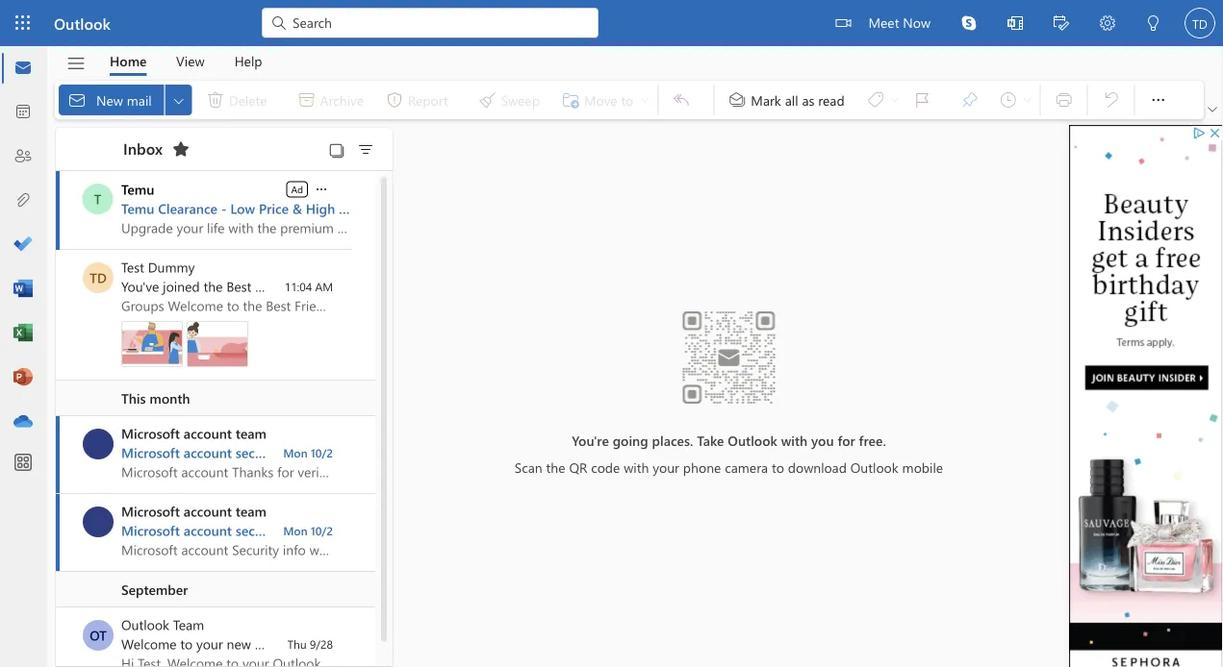 Task type: vqa. For each thing, say whether or not it's contained in the screenshot.
"13" to the bottom
no



Task type: describe. For each thing, give the bounding box(es) containing it.
meet now
[[868, 13, 931, 31]]

team for verification
[[236, 425, 267, 443]]

inbox heading
[[98, 128, 196, 170]]

mail
[[127, 91, 152, 109]]

td
[[90, 269, 107, 287]]

low
[[230, 200, 255, 217]]

going
[[613, 431, 648, 449]]

3 microsoft from the top
[[121, 503, 180, 521]]

 button
[[1084, 0, 1131, 49]]

select a conversation checkbox for welcome to your new outlook.com account
[[83, 621, 121, 651]]

september
[[121, 581, 188, 599]]

2 microsoft from the top
[[121, 444, 180, 462]]

microsoft account security info was added
[[121, 522, 380, 540]]

welcome
[[121, 636, 177, 653]]

now
[[903, 13, 931, 31]]


[[269, 13, 289, 33]]

outlook team
[[121, 616, 204, 634]]

application containing outlook
[[0, 0, 1223, 668]]

phone
[[683, 459, 721, 477]]

outlook up 'camera' at the right of page
[[728, 431, 777, 449]]


[[1208, 105, 1217, 115]]

outlook inside banner
[[54, 13, 111, 33]]

this month
[[121, 389, 190, 407]]

chat
[[302, 278, 329, 295]]

 new mail
[[67, 90, 152, 110]]

1 horizontal spatial with
[[781, 431, 808, 449]]

download
[[788, 459, 847, 477]]

you're going places. take outlook with you for free. scan the qr code with your phone camera to download outlook mobile
[[515, 431, 943, 477]]

mon 10/2 for verification
[[283, 446, 333, 461]]

to inside message list no conversations selected list box
[[180, 636, 193, 653]]

quality
[[339, 200, 383, 217]]

 button
[[1204, 100, 1221, 119]]

qr
[[569, 459, 587, 477]]

dummy
[[148, 258, 195, 276]]

 button
[[1131, 0, 1177, 49]]

outlook team image
[[83, 621, 114, 651]]

security for was
[[236, 522, 283, 540]]

tab list containing home
[[95, 46, 277, 76]]

9/28
[[310, 637, 333, 652]]

outlook inside message list no conversations selected list box
[[121, 616, 169, 634]]

Select a conversation checkbox
[[83, 507, 121, 538]]

temu clearance - low price & high quality
[[121, 200, 383, 217]]

price
[[259, 200, 289, 217]]

temu image
[[82, 184, 113, 215]]

ot
[[90, 627, 107, 645]]

temu for temu
[[121, 180, 154, 198]]

best
[[226, 278, 251, 295]]

help button
[[220, 46, 277, 76]]

read
[[818, 91, 845, 109]]

places.
[[652, 431, 693, 449]]

 button
[[165, 134, 196, 165]]


[[728, 90, 747, 110]]

Select a conversation checkbox
[[83, 263, 121, 293]]

word image
[[13, 280, 33, 299]]

files image
[[13, 191, 33, 211]]

microsoft account team image for microsoft account security info verification
[[83, 429, 114, 460]]

code
[[591, 459, 620, 477]]

more apps image
[[13, 454, 33, 473]]


[[171, 93, 186, 108]]


[[1054, 15, 1069, 31]]

mt for microsoft account security info verification
[[88, 435, 108, 453]]

camera
[[725, 459, 768, 477]]

month
[[150, 389, 190, 407]]

you
[[811, 431, 834, 449]]

10/2 for verification
[[311, 446, 333, 461]]

11:04 am
[[285, 279, 333, 294]]

welcome to your new outlook.com account
[[121, 636, 383, 653]]

ad
[[291, 183, 303, 196]]

friends
[[255, 278, 298, 295]]

temu for temu clearance - low price & high quality
[[121, 200, 154, 217]]

outlook.com
[[255, 636, 332, 653]]

microsoft account security info verification
[[121, 444, 383, 462]]

view
[[176, 52, 205, 70]]

you're
[[572, 431, 609, 449]]

you've
[[121, 278, 159, 295]]

info for was
[[287, 522, 311, 540]]

calendar image
[[13, 103, 33, 122]]

 button
[[165, 85, 192, 115]]

home
[[110, 52, 147, 70]]

this month heading
[[56, 381, 375, 417]]

mark
[[751, 91, 781, 109]]

group
[[333, 278, 369, 295]]

the inside message list no conversations selected list box
[[204, 278, 223, 295]]

microsoft account team for microsoft account security info verification
[[121, 425, 267, 443]]


[[1100, 15, 1115, 31]]

all
[[785, 91, 798, 109]]

onedrive image
[[13, 413, 33, 432]]

 button
[[323, 136, 350, 163]]

 search field
[[262, 0, 599, 43]]

security for verification
[[236, 444, 283, 462]]

11:04
[[285, 279, 312, 294]]


[[961, 15, 977, 31]]

test dummy image
[[83, 263, 114, 293]]

-
[[221, 200, 227, 217]]

team for was
[[236, 503, 267, 521]]



Task type: locate. For each thing, give the bounding box(es) containing it.
scan
[[515, 459, 542, 477]]

0 vertical spatial mon
[[283, 446, 308, 461]]

info left verification at the bottom of the page
[[287, 444, 311, 462]]

1 vertical spatial security
[[236, 522, 283, 540]]

info
[[287, 444, 311, 462], [287, 522, 311, 540]]

1 horizontal spatial your
[[653, 459, 679, 477]]

security left was
[[236, 522, 283, 540]]

0 vertical spatial to
[[772, 459, 784, 477]]

1 mt from the top
[[88, 435, 108, 453]]

1 horizontal spatial 
[[1149, 90, 1168, 110]]

temu right t
[[121, 180, 154, 198]]

 for  popup button
[[314, 182, 329, 197]]

1 select a conversation checkbox from the top
[[83, 429, 121, 460]]

1 team from the top
[[236, 425, 267, 443]]

test dummy
[[121, 258, 195, 276]]

temu right temu image
[[121, 200, 154, 217]]

attachment thumbnail image
[[121, 321, 183, 368], [187, 321, 248, 368]]

team up microsoft account security info was added
[[236, 503, 267, 521]]

as
[[802, 91, 815, 109]]

2 microsoft account team image from the top
[[83, 507, 114, 538]]

1 temu from the top
[[121, 180, 154, 198]]

move & delete group
[[59, 81, 654, 119]]


[[67, 90, 87, 110]]

1 microsoft account team from the top
[[121, 425, 267, 443]]

new
[[96, 91, 123, 109]]

tab list
[[95, 46, 277, 76]]

security
[[236, 444, 283, 462], [236, 522, 283, 540]]

was
[[314, 522, 337, 540]]

view button
[[162, 46, 219, 76]]

Select a conversation checkbox
[[83, 429, 121, 460], [83, 621, 121, 651]]


[[836, 15, 851, 31]]

thu 9/28
[[287, 637, 333, 652]]

the left best
[[204, 278, 223, 295]]

 mark all as read
[[728, 90, 845, 110]]

1 vertical spatial 10/2
[[311, 523, 333, 539]]

mon for was
[[283, 523, 308, 539]]

inbox 
[[123, 138, 190, 159]]

to do image
[[13, 236, 33, 255]]

10/2
[[311, 446, 333, 461], [311, 523, 333, 539]]

home button
[[95, 46, 161, 76]]

1 vertical spatial microsoft account team image
[[83, 507, 114, 538]]

mon left verification at the bottom of the page
[[283, 446, 308, 461]]

0 vertical spatial team
[[236, 425, 267, 443]]

0 horizontal spatial your
[[196, 636, 223, 653]]

0 horizontal spatial 
[[314, 182, 329, 197]]

2 team from the top
[[236, 503, 267, 521]]

to down team
[[180, 636, 193, 653]]

powerpoint image
[[13, 369, 33, 388]]

info left was
[[287, 522, 311, 540]]

with down going
[[624, 459, 649, 477]]

1 vertical spatial temu
[[121, 200, 154, 217]]

microsoft account team
[[121, 425, 267, 443], [121, 503, 267, 521]]

2 attachment thumbnail image from the left
[[187, 321, 248, 368]]

outlook down free.
[[850, 459, 899, 477]]

select a conversation checkbox containing ot
[[83, 621, 121, 651]]

 left  popup button
[[1149, 90, 1168, 110]]

mon 10/2 left added
[[283, 523, 333, 539]]

0 vertical spatial mt
[[88, 435, 108, 453]]

select a conversation checkbox down this
[[83, 429, 121, 460]]

 button
[[1139, 81, 1178, 119]]

mt inside mt option
[[88, 513, 108, 531]]

outlook
[[54, 13, 111, 33], [728, 431, 777, 449], [850, 459, 899, 477], [121, 616, 169, 634]]

td image
[[1185, 8, 1215, 38]]

0 horizontal spatial with
[[624, 459, 649, 477]]

joined
[[163, 278, 200, 295]]

 inside  popup button
[[314, 182, 329, 197]]

1 horizontal spatial to
[[772, 459, 784, 477]]

2 10/2 from the top
[[311, 523, 333, 539]]

team
[[236, 425, 267, 443], [236, 503, 267, 521]]

test
[[121, 258, 144, 276]]

2 info from the top
[[287, 522, 311, 540]]

 button
[[313, 179, 330, 198]]

0 vertical spatial security
[[236, 444, 283, 462]]


[[1146, 15, 1161, 31]]

to
[[772, 459, 784, 477], [180, 636, 193, 653]]

1 security from the top
[[236, 444, 283, 462]]

security down this month heading
[[236, 444, 283, 462]]

your
[[653, 459, 679, 477], [196, 636, 223, 653]]

outlook link
[[54, 0, 111, 46]]

the inside you're going places. take outlook with you for free. scan the qr code with your phone camera to download outlook mobile
[[546, 459, 565, 477]]

info for verification
[[287, 444, 311, 462]]

t
[[94, 190, 101, 208]]

2 security from the top
[[236, 522, 283, 540]]

verification
[[314, 444, 383, 462]]

select a conversation checkbox containing mt
[[83, 429, 121, 460]]

new
[[227, 636, 251, 653]]

10/2 up was
[[311, 446, 333, 461]]

am
[[315, 279, 333, 294]]

september heading
[[56, 573, 375, 608]]

1 vertical spatial to
[[180, 636, 193, 653]]

the left qr
[[546, 459, 565, 477]]

mt for microsoft account security info was added
[[88, 513, 108, 531]]

0 vertical spatial select a conversation checkbox
[[83, 429, 121, 460]]

microsoft account team for microsoft account security info was added
[[121, 503, 267, 521]]

mon 10/2 up was
[[283, 446, 333, 461]]

free.
[[859, 431, 886, 449]]

0 vertical spatial 
[[1149, 90, 1168, 110]]

0 horizontal spatial the
[[204, 278, 223, 295]]

to inside you're going places. take outlook with you for free. scan the qr code with your phone camera to download outlook mobile
[[772, 459, 784, 477]]

2 mon from the top
[[283, 523, 308, 539]]

1 vertical spatial mt
[[88, 513, 108, 531]]


[[1007, 15, 1023, 31]]

1 vertical spatial select a conversation checkbox
[[83, 621, 121, 651]]

0 vertical spatial microsoft account team image
[[83, 429, 114, 460]]

2 mt from the top
[[88, 513, 108, 531]]


[[356, 140, 375, 160]]

mail image
[[13, 59, 33, 78]]

0 vertical spatial with
[[781, 431, 808, 449]]

attachment thumbnail image up this month
[[121, 321, 183, 368]]

outlook up 
[[54, 13, 111, 33]]

your inside you're going places. take outlook with you for free. scan the qr code with your phone camera to download outlook mobile
[[653, 459, 679, 477]]

1 vertical spatial the
[[546, 459, 565, 477]]

clearance
[[158, 200, 217, 217]]

account
[[184, 425, 232, 443], [184, 444, 232, 462], [184, 503, 232, 521], [184, 522, 232, 540], [336, 636, 383, 653]]

outlook up 'welcome'
[[121, 616, 169, 634]]

 for  dropdown button
[[1149, 90, 1168, 110]]

1 attachment thumbnail image from the left
[[121, 321, 183, 368]]

navigation pane region
[[55, 120, 261, 668]]

message list section
[[56, 123, 393, 668]]

outlook banner
[[0, 0, 1223, 49]]

temu
[[121, 180, 154, 198], [121, 200, 154, 217]]

2 temu from the top
[[121, 200, 154, 217]]

1 vertical spatial your
[[196, 636, 223, 653]]

meet
[[868, 13, 899, 31]]

microsoft account team image
[[83, 429, 114, 460], [83, 507, 114, 538]]

mon left was
[[283, 523, 308, 539]]

1 mon 10/2 from the top
[[283, 446, 333, 461]]

excel image
[[13, 324, 33, 344]]

1 vertical spatial mon
[[283, 523, 308, 539]]

1 microsoft account team image from the top
[[83, 429, 114, 460]]

inbox
[[123, 138, 163, 159]]

10/2 for was
[[311, 523, 333, 539]]

with
[[781, 431, 808, 449], [624, 459, 649, 477]]

 button
[[1038, 0, 1084, 49]]

your down places.
[[653, 459, 679, 477]]

mt inside select a conversation option
[[88, 435, 108, 453]]

your down team
[[196, 636, 223, 653]]

microsoft account team down this month heading
[[121, 425, 267, 443]]

1 horizontal spatial attachment thumbnail image
[[187, 321, 248, 368]]

select a conversation checkbox for microsoft account security info verification
[[83, 429, 121, 460]]

for
[[838, 431, 855, 449]]

attachment thumbnail image up this month heading
[[187, 321, 248, 368]]

added
[[341, 522, 380, 540]]

application
[[0, 0, 1223, 668]]

2 select a conversation checkbox from the top
[[83, 621, 121, 651]]

 button
[[350, 136, 381, 163]]

0 horizontal spatial attachment thumbnail image
[[121, 321, 183, 368]]

mt
[[88, 435, 108, 453], [88, 513, 108, 531]]

 button
[[992, 0, 1038, 49]]

 up high
[[314, 182, 329, 197]]

1 vertical spatial info
[[287, 522, 311, 540]]

 button
[[946, 0, 992, 46]]

your inside message list no conversations selected list box
[[196, 636, 223, 653]]

10/2 left added
[[311, 523, 333, 539]]

2 mon 10/2 from the top
[[283, 523, 333, 539]]

2 microsoft account team from the top
[[121, 503, 267, 521]]

help
[[234, 52, 262, 70]]

tags group
[[718, 81, 1036, 119]]

0 vertical spatial mon 10/2
[[283, 446, 333, 461]]

1 vertical spatial microsoft account team
[[121, 503, 267, 521]]

1 10/2 from the top
[[311, 446, 333, 461]]

4 microsoft from the top
[[121, 522, 180, 540]]

team up microsoft account security info verification
[[236, 425, 267, 443]]

0 vertical spatial info
[[287, 444, 311, 462]]

1 vertical spatial 
[[314, 182, 329, 197]]

left-rail-appbar navigation
[[4, 46, 42, 445]]

1 horizontal spatial the
[[546, 459, 565, 477]]

microsoft account team image for microsoft account security info was added
[[83, 507, 114, 538]]

1 mon from the top
[[283, 446, 308, 461]]

0 horizontal spatial to
[[180, 636, 193, 653]]


[[171, 140, 190, 159]]

1 vertical spatial with
[[624, 459, 649, 477]]

0 vertical spatial your
[[653, 459, 679, 477]]

1 vertical spatial team
[[236, 503, 267, 521]]

mon for verification
[[283, 446, 308, 461]]


[[328, 142, 345, 159]]

people image
[[13, 147, 33, 166]]

message list no conversations selected list box
[[56, 171, 393, 668]]

&
[[292, 200, 302, 217]]

0 vertical spatial 10/2
[[311, 446, 333, 461]]

microsoft account team up microsoft account security info was added
[[121, 503, 267, 521]]

team
[[173, 616, 204, 634]]

1 vertical spatial mon 10/2
[[283, 523, 333, 539]]

1 microsoft from the top
[[121, 425, 180, 443]]

you've joined the best friends chat group
[[121, 278, 369, 295]]

1 info from the top
[[287, 444, 311, 462]]

0 vertical spatial temu
[[121, 180, 154, 198]]

0 vertical spatial microsoft account team
[[121, 425, 267, 443]]

thu
[[287, 637, 307, 652]]

to right 'camera' at the right of page
[[772, 459, 784, 477]]

 button
[[57, 47, 95, 80]]

take
[[697, 431, 724, 449]]

mon 10/2 for was
[[283, 523, 333, 539]]


[[66, 53, 86, 74]]

with left you
[[781, 431, 808, 449]]

the
[[204, 278, 223, 295], [546, 459, 565, 477]]

Search field
[[291, 12, 587, 32]]

mobile
[[902, 459, 943, 477]]

0 vertical spatial the
[[204, 278, 223, 295]]

select a conversation checkbox down the september
[[83, 621, 121, 651]]

this
[[121, 389, 146, 407]]

 inside  dropdown button
[[1149, 90, 1168, 110]]



